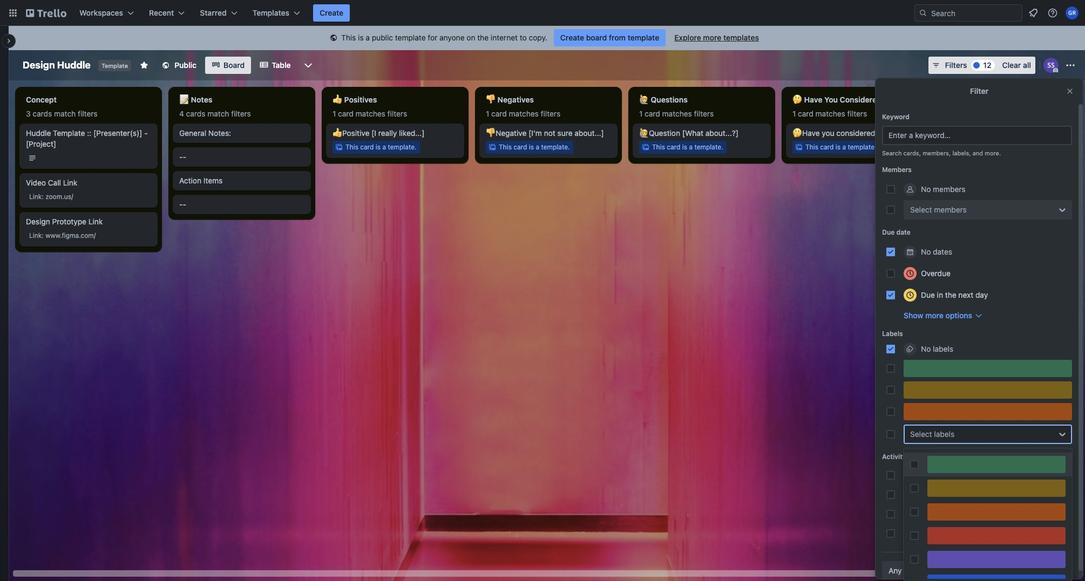 Task type: locate. For each thing, give the bounding box(es) containing it.
labels up active in the last week
[[934, 430, 955, 439]]

Enter a keyword… text field
[[882, 126, 1072, 145]]

1 horizontal spatial create
[[560, 33, 584, 42]]

🙋
[[639, 95, 649, 104]]

: inside video call link link : zoom.us/
[[42, 193, 44, 201]]

the left the next
[[945, 290, 957, 300]]

card right labels,
[[974, 143, 987, 151]]

due up show more options
[[921, 290, 935, 300]]

1 -- link from the top
[[179, 152, 305, 163]]

members down "no members"
[[934, 205, 967, 214]]

weeks down the color: orange, title: none image
[[1013, 529, 1034, 538]]

cards inside the "📝 notes 4 cards match filters"
[[186, 109, 205, 118]]

1 horizontal spatial template
[[101, 62, 128, 69]]

matches for 🙋 questions
[[662, 109, 692, 118]]

filters inside 🙋 questions 1 card matches filters
[[694, 109, 714, 118]]

clear all
[[1002, 60, 1031, 70]]

1 template. from the left
[[388, 143, 417, 151]]

cards right the 4
[[186, 109, 205, 118]]

2 1 from the left
[[486, 109, 489, 118]]

👍positive [i really liked...]
[[333, 128, 425, 138]]

3 template. from the left
[[695, 143, 723, 151]]

is down the 🙋question [what about...?]
[[682, 143, 687, 151]]

in down active in the last week
[[927, 490, 934, 499]]

last left two on the right bottom
[[949, 490, 961, 499]]

matches down the you
[[816, 109, 845, 118]]

and
[[973, 150, 983, 157]]

1 inside 👎 negatives 1 card matches filters
[[486, 109, 489, 118]]

👍positive [i really liked...] link
[[333, 128, 458, 139]]

1 vertical spatial create
[[560, 33, 584, 42]]

weeks up color: red, title: none image
[[979, 510, 1001, 519]]

👎
[[486, 95, 496, 104]]

color: green, title: none element
[[904, 360, 1072, 377]]

design inside "text box"
[[23, 59, 55, 71]]

the
[[477, 33, 489, 42], [945, 290, 957, 300], [936, 471, 947, 480], [936, 490, 947, 499], [936, 510, 947, 519], [969, 529, 980, 538]]

open information menu image
[[1047, 8, 1058, 18]]

2 matches from the left
[[509, 109, 539, 118]]

0 vertical spatial due
[[882, 228, 895, 236]]

anyone
[[440, 33, 465, 42]]

6 filters from the left
[[847, 109, 867, 118]]

select members
[[910, 205, 967, 214]]

1 vertical spatial labels
[[934, 430, 955, 439]]

active up the without
[[904, 510, 925, 519]]

four down the color: orange, title: none image
[[996, 529, 1010, 538]]

filters
[[78, 109, 97, 118], [231, 109, 251, 118], [387, 109, 407, 118], [541, 109, 560, 118], [694, 109, 714, 118], [847, 109, 867, 118]]

this card is a template. down [i'm
[[499, 143, 570, 151]]

2 -- from the top
[[179, 200, 186, 209]]

the up active in the last two weeks
[[936, 471, 947, 480]]

0 vertical spatial labels
[[933, 344, 953, 354]]

1 horizontal spatial due
[[921, 290, 935, 300]]

concept
[[26, 95, 57, 104]]

this right sm icon
[[341, 33, 356, 42]]

www.figma.com/
[[45, 232, 96, 240]]

this down 🤔have on the top
[[806, 143, 818, 151]]

cards right 3 on the left of page
[[33, 109, 52, 118]]

🤔have you considered...
[[793, 128, 882, 138]]

0 horizontal spatial template
[[53, 128, 85, 138]]

match inside concept 3 cards match filters
[[54, 109, 76, 118]]

matches inside 🤔 have you considered? 1 card matches filters
[[816, 109, 845, 118]]

the for due in the next day
[[945, 290, 957, 300]]

1 horizontal spatial more
[[925, 311, 944, 320]]

in for active in the last two weeks
[[927, 490, 934, 499]]

1 vertical spatial four
[[996, 529, 1010, 538]]

is down [i'm
[[529, 143, 534, 151]]

is down 🤔have you considered...
[[836, 143, 841, 151]]

design for design prototype link link : www.figma.com/
[[26, 217, 50, 226]]

weeks
[[978, 490, 1000, 499], [979, 510, 1001, 519], [1013, 529, 1034, 538]]

notes
[[191, 95, 212, 104]]

3 no from the top
[[921, 344, 931, 354]]

-- down action
[[179, 200, 186, 209]]

0 vertical spatial active
[[904, 471, 925, 480]]

[i
[[372, 128, 376, 138]]

0 vertical spatial more
[[703, 33, 721, 42]]

1 vertical spatial active
[[904, 490, 925, 499]]

board link
[[205, 57, 251, 74]]

1 vertical spatial weeks
[[979, 510, 1001, 519]]

active down activity
[[904, 471, 925, 480]]

in up active in the last two weeks
[[927, 471, 934, 480]]

active for active in the last week
[[904, 471, 925, 480]]

2 vertical spatial weeks
[[1013, 529, 1034, 538]]

huddle up concept text box
[[57, 59, 91, 71]]

this card is a template. down 🤔have you considered...
[[806, 143, 877, 151]]

: inside 'design prototype link link : www.figma.com/'
[[42, 232, 44, 240]]

1 : from the top
[[42, 193, 44, 201]]

create up sm icon
[[320, 8, 343, 17]]

primary element
[[0, 0, 1085, 26]]

0 vertical spatial no
[[921, 185, 931, 194]]

the right activity
[[969, 529, 980, 538]]

no for no members
[[921, 185, 931, 194]]

filters for 👎 negatives 1 card matches filters
[[541, 109, 560, 118]]

1 vertical spatial --
[[179, 200, 186, 209]]

3 matches from the left
[[662, 109, 692, 118]]

public button
[[155, 57, 203, 74]]

👎 negatives 1 card matches filters
[[486, 95, 560, 118]]

this for 👎 negatives 1 card matches filters
[[499, 143, 512, 151]]

search image
[[919, 9, 928, 17]]

design inside 'design prototype link link : www.figma.com/'
[[26, 217, 50, 226]]

0 horizontal spatial due
[[882, 228, 895, 236]]

board
[[586, 33, 607, 42]]

card
[[338, 109, 354, 118], [491, 109, 507, 118], [645, 109, 660, 118], [798, 109, 814, 118], [360, 143, 374, 151], [514, 143, 527, 151], [667, 143, 680, 151], [820, 143, 834, 151], [974, 143, 987, 151]]

1 horizontal spatial template
[[628, 33, 659, 42]]

no up 'select members'
[[921, 185, 931, 194]]

1 vertical spatial no
[[921, 247, 931, 256]]

🤔 have you considered? 1 card matches filters
[[793, 95, 886, 118]]

:
[[42, 193, 44, 201], [42, 232, 44, 240]]

match right any
[[904, 566, 926, 576]]

card down 👍
[[338, 109, 354, 118]]

1 vertical spatial more
[[925, 311, 944, 320]]

1 select from the top
[[910, 205, 932, 214]]

👍positive
[[333, 128, 370, 138]]

1 vertical spatial select
[[910, 430, 932, 439]]

3 this card is a template. from the left
[[652, 143, 723, 151]]

template
[[395, 33, 426, 42], [628, 33, 659, 42]]

3 1 from the left
[[639, 109, 643, 118]]

create inside create button
[[320, 8, 343, 17]]

1 vertical spatial template
[[53, 128, 85, 138]]

2 vertical spatial no
[[921, 344, 931, 354]]

explore more templates
[[674, 33, 759, 42]]

1 matches from the left
[[356, 109, 385, 118]]

this down 🙋question
[[652, 143, 665, 151]]

this
[[341, 33, 356, 42], [346, 143, 358, 151], [499, 143, 512, 151], [652, 143, 665, 151], [806, 143, 818, 151], [959, 143, 972, 151]]

labels down show more options button
[[933, 344, 953, 354]]

more right explore
[[703, 33, 721, 42]]

: left www.figma.com/
[[42, 232, 44, 240]]

huddle up [project]
[[26, 128, 51, 138]]

members up 'select members'
[[933, 185, 966, 194]]

1 vertical spatial due
[[921, 290, 935, 300]]

1 this card is a template. from the left
[[346, 143, 417, 151]]

is down 👍positive [i really liked...]
[[376, 143, 381, 151]]

1 vertical spatial members
[[934, 205, 967, 214]]

huddle inside huddle template :: [presenter(s)] - [project]
[[26, 128, 51, 138]]

public
[[175, 60, 197, 70]]

template. down 👍positive [i really liked...] 'link'
[[388, 143, 417, 151]]

template
[[101, 62, 128, 69], [53, 128, 85, 138]]

about...?]
[[706, 128, 739, 138]]

1 -- from the top
[[179, 152, 186, 161]]

in
[[937, 290, 943, 300], [927, 471, 934, 480], [927, 490, 934, 499], [927, 510, 934, 519], [961, 529, 967, 538]]

video call link link : zoom.us/
[[26, 178, 77, 201]]

-- up action
[[179, 152, 186, 161]]

4 1 from the left
[[793, 109, 796, 118]]

color: yellow, title: none element
[[904, 382, 1072, 399]]

members for select members
[[934, 205, 967, 214]]

filters inside 🤔 have you considered? 1 card matches filters
[[847, 109, 867, 118]]

-- link up "action items" link
[[179, 152, 305, 163]]

more for show
[[925, 311, 944, 320]]

color: orange, title: none element
[[904, 403, 1072, 421]]

0 vertical spatial huddle
[[57, 59, 91, 71]]

labels for no labels
[[933, 344, 953, 354]]

-- link down "action items" link
[[179, 199, 305, 210]]

weeks for active in the last four weeks
[[979, 510, 1001, 519]]

a down 🤔have you considered...
[[842, 143, 846, 151]]

2 filters from the left
[[231, 109, 251, 118]]

huddle inside "text box"
[[57, 59, 91, 71]]

0 horizontal spatial cards
[[33, 109, 52, 118]]

this card is a template. down the 🙋question [what about...?]
[[652, 143, 723, 151]]

1 inside the 👍 positives 1 card matches filters
[[333, 109, 336, 118]]

matches down negatives
[[509, 109, 539, 118]]

about...]
[[575, 128, 604, 138]]

1 down 🙋
[[639, 109, 643, 118]]

-- for 2nd -- link from the top
[[179, 200, 186, 209]]

active for active in the last two weeks
[[904, 490, 925, 499]]

2 select from the top
[[910, 430, 932, 439]]

a left public in the top left of the page
[[366, 33, 370, 42]]

this left and at the right top of the page
[[959, 143, 972, 151]]

design prototype link link
[[26, 216, 151, 227]]

1 horizontal spatial cards
[[186, 109, 205, 118]]

: down video
[[42, 193, 44, 201]]

cards
[[33, 109, 52, 118], [186, 109, 205, 118]]

this for 🤔 have you considered? 1 card matches filters
[[806, 143, 818, 151]]

0 vertical spatial :
[[42, 193, 44, 201]]

create left board
[[560, 33, 584, 42]]

select
[[910, 205, 932, 214], [910, 430, 932, 439]]

in for due in the next day
[[937, 290, 943, 300]]

last left "week"
[[949, 471, 961, 480]]

design left prototype
[[26, 217, 50, 226]]

this card is a template. for you
[[806, 143, 877, 151]]

a down [i'm
[[536, 143, 539, 151]]

👎 Negatives text field
[[479, 91, 618, 109]]

general notes: link
[[179, 128, 305, 139]]

this card is a template. down 👍positive [i really liked...]
[[346, 143, 417, 151]]

1 for 👍 positives 1 card matches filters
[[333, 109, 336, 118]]

a down the 🙋question [what about...?]
[[689, 143, 693, 151]]

card down 🙋question
[[667, 143, 680, 151]]

card down 🙋
[[645, 109, 660, 118]]

filters down 👎 negatives text box
[[541, 109, 560, 118]]

no down show more options
[[921, 344, 931, 354]]

1 filters from the left
[[78, 109, 97, 118]]

filters inside the 👍 positives 1 card matches filters
[[387, 109, 407, 118]]

0 vertical spatial weeks
[[978, 490, 1000, 499]]

in up show more options
[[937, 290, 943, 300]]

filters down 📝 notes text box
[[231, 109, 251, 118]]

from
[[609, 33, 626, 42]]

0 horizontal spatial create
[[320, 8, 343, 17]]

filters inside 👎 negatives 1 card matches filters
[[541, 109, 560, 118]]

match down concept text box
[[54, 109, 76, 118]]

0 vertical spatial select
[[910, 205, 932, 214]]

active for active in the last four weeks
[[904, 510, 925, 519]]

2 template. from the left
[[541, 143, 570, 151]]

general notes:
[[179, 128, 231, 138]]

this card is a template. down ❌blocker link
[[959, 143, 1030, 151]]

filters for 👍 positives 1 card matches filters
[[387, 109, 407, 118]]

design up concept
[[23, 59, 55, 71]]

template left for
[[395, 33, 426, 42]]

0 vertical spatial design
[[23, 59, 55, 71]]

--
[[179, 152, 186, 161], [179, 200, 186, 209]]

is left public in the top left of the page
[[358, 33, 364, 42]]

considered...
[[837, 128, 882, 138]]

4 template. from the left
[[848, 143, 877, 151]]

1 vertical spatial :
[[42, 232, 44, 240]]

template right from
[[628, 33, 659, 42]]

1 vertical spatial design
[[26, 217, 50, 226]]

template. down considered...
[[848, 143, 877, 151]]

this card is a template.
[[346, 143, 417, 151], [499, 143, 570, 151], [652, 143, 723, 151], [806, 143, 877, 151], [959, 143, 1030, 151]]

greg robinson (gregrobinson96) image
[[1066, 6, 1079, 19]]

no members
[[921, 185, 966, 194]]

1 no from the top
[[921, 185, 931, 194]]

more
[[703, 33, 721, 42], [925, 311, 944, 320]]

🙋question [what about...?]
[[639, 128, 739, 138]]

1 down 👎
[[486, 109, 489, 118]]

create for create
[[320, 8, 343, 17]]

in up the without
[[927, 510, 934, 519]]

1 1 from the left
[[333, 109, 336, 118]]

: for design
[[42, 232, 44, 240]]

❌blocker
[[946, 128, 982, 138]]

3 active from the top
[[904, 510, 925, 519]]

the down active in the last week
[[936, 490, 947, 499]]

general
[[179, 128, 206, 138]]

5 filters from the left
[[694, 109, 714, 118]]

the right on
[[477, 33, 489, 42]]

template left star or unstar board image
[[101, 62, 128, 69]]

more right show
[[925, 311, 944, 320]]

0 horizontal spatial template
[[395, 33, 426, 42]]

template. down ❌blocker link
[[1001, 143, 1030, 151]]

matches down positives
[[356, 109, 385, 118]]

0 horizontal spatial huddle
[[26, 128, 51, 138]]

0 vertical spatial members
[[933, 185, 966, 194]]

matches inside 👎 negatives 1 card matches filters
[[509, 109, 539, 118]]

2 no from the top
[[921, 247, 931, 256]]

board
[[224, 60, 245, 70]]

filters down concept text box
[[78, 109, 97, 118]]

this card is a template. for [i
[[346, 143, 417, 151]]

next
[[959, 290, 974, 300]]

last for four
[[949, 510, 961, 519]]

📝 Notes text field
[[173, 91, 311, 109]]

public
[[372, 33, 393, 42]]

🙋question [what about...?] link
[[639, 128, 764, 139]]

filters for 📝 notes 4 cards match filters
[[231, 109, 251, 118]]

customize views image
[[303, 60, 314, 71]]

templates
[[253, 8, 289, 17]]

0 horizontal spatial more
[[703, 33, 721, 42]]

filters down 🤔 have you considered? text box
[[847, 109, 867, 118]]

dates
[[933, 247, 952, 256]]

❌blocker link
[[946, 128, 1071, 139]]

active in the last week
[[904, 471, 981, 480]]

1 inside 🙋 questions 1 card matches filters
[[639, 109, 643, 118]]

1 horizontal spatial match
[[207, 109, 229, 118]]

card inside the 👍 positives 1 card matches filters
[[338, 109, 354, 118]]

more inside 'link'
[[703, 33, 721, 42]]

2 cards from the left
[[186, 109, 205, 118]]

due
[[882, 228, 895, 236], [921, 290, 935, 300]]

2 horizontal spatial match
[[904, 566, 926, 576]]

filters down 👍 positives text field
[[387, 109, 407, 118]]

considered?
[[840, 95, 886, 104]]

match up notes:
[[207, 109, 229, 118]]

due for due date
[[882, 228, 895, 236]]

2 this card is a template. from the left
[[499, 143, 570, 151]]

active in the last two weeks
[[904, 490, 1000, 499]]

template left ::
[[53, 128, 85, 138]]

0 horizontal spatial four
[[963, 510, 977, 519]]

1 horizontal spatial huddle
[[57, 59, 91, 71]]

1 vertical spatial huddle
[[26, 128, 51, 138]]

matches inside 🙋 questions 1 card matches filters
[[662, 109, 692, 118]]

week
[[963, 471, 981, 480]]

all
[[1023, 60, 1031, 70]]

matches for 👎 negatives
[[509, 109, 539, 118]]

Search field
[[928, 5, 1022, 21]]

0 vertical spatial --
[[179, 152, 186, 161]]

is
[[358, 33, 364, 42], [376, 143, 381, 151], [529, 143, 534, 151], [682, 143, 687, 151], [836, 143, 841, 151], [989, 143, 994, 151]]

link
[[63, 178, 77, 187], [29, 193, 42, 201], [88, 217, 103, 226], [29, 232, 42, 240]]

template. down not
[[541, 143, 570, 151]]

matches down questions
[[662, 109, 692, 118]]

color: purple, title: none image
[[928, 551, 1066, 569]]

2 vertical spatial active
[[904, 510, 925, 519]]

a down ❌blocker link
[[996, 143, 999, 151]]

card down the have
[[798, 109, 814, 118]]

template. for considered...
[[848, 143, 877, 151]]

2 : from the top
[[42, 232, 44, 240]]

is for 👍 positives 1 card matches filters
[[376, 143, 381, 151]]

last
[[949, 471, 961, 480], [949, 490, 961, 499], [949, 510, 961, 519], [982, 529, 994, 538]]

due for due in the next day
[[921, 290, 935, 300]]

in for active in the last four weeks
[[927, 510, 934, 519]]

matches inside the 👍 positives 1 card matches filters
[[356, 109, 385, 118]]

create inside create board from template link
[[560, 33, 584, 42]]

create board from template link
[[554, 29, 666, 46]]

this down "👍positive"
[[346, 143, 358, 151]]

show menu image
[[1065, 60, 1076, 71]]

1 cards from the left
[[33, 109, 52, 118]]

is for 🙋 questions 1 card matches filters
[[682, 143, 687, 151]]

cards,
[[904, 150, 921, 157]]

0 vertical spatial create
[[320, 8, 343, 17]]

labels,
[[953, 150, 971, 157]]

1
[[333, 109, 336, 118], [486, 109, 489, 118], [639, 109, 643, 118], [793, 109, 796, 118]]

no dates
[[921, 247, 952, 256]]

1 vertical spatial -- link
[[179, 199, 305, 210]]

1 down "🤔"
[[793, 109, 796, 118]]

this down 👎negative
[[499, 143, 512, 151]]

template. for really
[[388, 143, 417, 151]]

last down active in the last two weeks
[[949, 510, 961, 519]]

a
[[366, 33, 370, 42], [382, 143, 386, 151], [536, 143, 539, 151], [689, 143, 693, 151], [842, 143, 846, 151], [996, 143, 999, 151]]

really
[[378, 128, 397, 138]]

matches
[[356, 109, 385, 118], [509, 109, 539, 118], [662, 109, 692, 118], [816, 109, 845, 118]]

card inside 👎 negatives 1 card matches filters
[[491, 109, 507, 118]]

4 filters from the left
[[541, 109, 560, 118]]

1 inside 🤔 have you considered? 1 card matches filters
[[793, 109, 796, 118]]

active down active in the last week
[[904, 490, 925, 499]]

4 matches from the left
[[816, 109, 845, 118]]

1 horizontal spatial four
[[996, 529, 1010, 538]]

template. down the 🙋question [what about...?] link
[[695, 143, 723, 151]]

a down really
[[382, 143, 386, 151]]

2 active from the top
[[904, 490, 925, 499]]

5 this card is a template. from the left
[[959, 143, 1030, 151]]

1 active from the top
[[904, 471, 925, 480]]

this card is a template. for [i'm
[[499, 143, 570, 151]]

filters inside the "📝 notes 4 cards match filters"
[[231, 109, 251, 118]]

more inside button
[[925, 311, 944, 320]]

2 template from the left
[[628, 33, 659, 42]]

weeks up the color: orange, title: none image
[[978, 490, 1000, 499]]

0 vertical spatial -- link
[[179, 152, 305, 163]]

4 this card is a template. from the left
[[806, 143, 877, 151]]

video call link link
[[26, 178, 151, 188]]

Board name text field
[[17, 57, 96, 74]]

without activity in the last four weeks
[[904, 529, 1034, 538]]

0 horizontal spatial match
[[54, 109, 76, 118]]

3 filters from the left
[[387, 109, 407, 118]]

no left the "dates"
[[921, 247, 931, 256]]



Task type: vqa. For each thing, say whether or not it's contained in the screenshot.
the in
yes



Task type: describe. For each thing, give the bounding box(es) containing it.
active in the last four weeks
[[904, 510, 1001, 519]]

members for no members
[[933, 185, 966, 194]]

3
[[26, 109, 31, 118]]

card down you at the right top
[[820, 143, 834, 151]]

🤔 Have You Considered? text field
[[786, 91, 924, 109]]

: for video
[[42, 193, 44, 201]]

card inside 🤔 have you considered? 1 card matches filters
[[798, 109, 814, 118]]

🙋 Questions text field
[[633, 91, 771, 109]]

select for select members
[[910, 205, 932, 214]]

overdue
[[921, 269, 951, 278]]

sure
[[557, 128, 573, 138]]

[what
[[682, 128, 703, 138]]

design huddle
[[23, 59, 91, 71]]

cards inside concept 3 cards match filters
[[33, 109, 52, 118]]

search
[[882, 150, 902, 157]]

2 -- link from the top
[[179, 199, 305, 210]]

more for explore
[[703, 33, 721, 42]]

table link
[[253, 57, 297, 74]]

due date
[[882, 228, 911, 236]]

recent button
[[143, 4, 191, 22]]

0 vertical spatial four
[[963, 510, 977, 519]]

🙋question
[[639, 128, 680, 138]]

show more options button
[[904, 310, 983, 321]]

in right activity
[[961, 529, 967, 538]]

0 notifications image
[[1027, 6, 1040, 19]]

template. for about...?]
[[695, 143, 723, 151]]

0 vertical spatial template
[[101, 62, 128, 69]]

link right call
[[63, 178, 77, 187]]

match inside the "📝 notes 4 cards match filters"
[[207, 109, 229, 118]]

internet
[[491, 33, 518, 42]]

link down video
[[29, 193, 42, 201]]

🙋 questions 1 card matches filters
[[639, 95, 714, 118]]

👎negative [i'm not sure about...]
[[486, 128, 604, 138]]

huddle template :: [presenter(s)] - [project] link
[[26, 128, 151, 150]]

is for 👎 negatives 1 card matches filters
[[529, 143, 534, 151]]

show
[[904, 311, 923, 320]]

card down 👎negative
[[514, 143, 527, 151]]

🤔have you considered... link
[[793, 128, 918, 139]]

no labels
[[921, 344, 953, 354]]

create board from template
[[560, 33, 659, 42]]

design prototype link link : www.figma.com/
[[26, 217, 103, 240]]

template inside huddle template :: [presenter(s)] - [project]
[[53, 128, 85, 138]]

link right prototype
[[88, 217, 103, 226]]

select for select labels
[[910, 430, 932, 439]]

positives
[[344, 95, 377, 104]]

1 template from the left
[[395, 33, 426, 42]]

starred button
[[193, 4, 244, 22]]

a for 🤔 have you considered? 1 card matches filters
[[842, 143, 846, 151]]

1 for 🙋 questions 1 card matches filters
[[639, 109, 643, 118]]

no for no labels
[[921, 344, 931, 354]]

huddle template :: [presenter(s)] - [project]
[[26, 128, 148, 148]]

weeks for active in the last two weeks
[[978, 490, 1000, 499]]

two
[[963, 490, 976, 499]]

- inside huddle template :: [presenter(s)] - [project]
[[144, 128, 148, 138]]

on
[[467, 33, 475, 42]]

concept 3 cards match filters
[[26, 95, 97, 118]]

copy.
[[529, 33, 547, 42]]

without
[[904, 529, 931, 538]]

🤔have
[[793, 128, 820, 138]]

items
[[203, 176, 223, 185]]

12
[[983, 60, 992, 70]]

video
[[26, 178, 46, 187]]

5 template. from the left
[[1001, 143, 1030, 151]]

create for create board from template
[[560, 33, 584, 42]]

[presenter(s)]
[[93, 128, 142, 138]]

this card is a template. for [what
[[652, 143, 723, 151]]

templates button
[[246, 4, 307, 22]]

filters inside concept 3 cards match filters
[[78, 109, 97, 118]]

more.
[[985, 150, 1001, 157]]

color: green, title: none image
[[928, 456, 1066, 473]]

members
[[882, 166, 912, 174]]

date
[[896, 228, 911, 236]]

members,
[[923, 150, 951, 157]]

👍 Positives text field
[[326, 91, 464, 109]]

this for 🙋 questions 1 card matches filters
[[652, 143, 665, 151]]

is right and at the right top of the page
[[989, 143, 994, 151]]

design for design huddle
[[23, 59, 55, 71]]

the for active in the last four weeks
[[936, 510, 947, 519]]

color: blue, title: none image
[[928, 575, 1066, 581]]

matches for 👍 positives
[[356, 109, 385, 118]]

have
[[804, 95, 823, 104]]

back to home image
[[26, 4, 66, 22]]

select labels
[[910, 430, 955, 439]]

prototype
[[52, 217, 86, 226]]

is for 🤔 have you considered? 1 card matches filters
[[836, 143, 841, 151]]

👍 positives 1 card matches filters
[[333, 95, 407, 118]]

card down '[i'
[[360, 143, 374, 151]]

any match
[[889, 566, 926, 576]]

any
[[889, 566, 902, 576]]

last for two
[[949, 490, 961, 499]]

📝
[[179, 95, 189, 104]]

👍
[[333, 95, 342, 104]]

labels
[[882, 330, 903, 338]]

options
[[946, 311, 972, 320]]

-- for 1st -- link from the top
[[179, 152, 186, 161]]

filters for 🙋 questions 1 card matches filters
[[694, 109, 714, 118]]

this is a public template for anyone on the internet to copy.
[[341, 33, 547, 42]]

the for active in the last two weeks
[[936, 490, 947, 499]]

this for 👍 positives 1 card matches filters
[[346, 143, 358, 151]]

keyword
[[882, 113, 910, 121]]

close popover image
[[1066, 87, 1074, 96]]

the for active in the last week
[[936, 471, 947, 480]]

template. for not
[[541, 143, 570, 151]]

explore
[[674, 33, 701, 42]]

👎negative
[[486, 128, 527, 138]]

action items
[[179, 176, 223, 185]]

Concept text field
[[19, 91, 158, 109]]

[project]
[[26, 139, 56, 148]]

negatives
[[498, 95, 534, 104]]

in for active in the last week
[[927, 471, 934, 480]]

clear
[[1002, 60, 1021, 70]]

last for week
[[949, 471, 961, 480]]

color: orange, title: none image
[[928, 504, 1066, 521]]

questions
[[651, 95, 688, 104]]

stu smith (stusmith18) image
[[1044, 58, 1059, 73]]

explore more templates link
[[668, 29, 766, 46]]

a for 🙋 questions 1 card matches filters
[[689, 143, 693, 151]]

4
[[179, 109, 184, 118]]

this member is an admin of this board. image
[[1053, 68, 1058, 73]]

card inside 🙋 questions 1 card matches filters
[[645, 109, 660, 118]]

color: red, title: none image
[[928, 527, 1066, 545]]

no for no dates
[[921, 247, 931, 256]]

a for 👍 positives 1 card matches filters
[[382, 143, 386, 151]]

color: yellow, title: none image
[[928, 480, 1066, 497]]

star or unstar board image
[[140, 61, 149, 70]]

sm image
[[328, 33, 339, 44]]

not
[[544, 128, 555, 138]]

zoom.us/
[[45, 193, 73, 201]]

action
[[179, 176, 201, 185]]

filter
[[970, 86, 989, 96]]

📝 notes 4 cards match filters
[[179, 95, 251, 118]]

a for 👎 negatives 1 card matches filters
[[536, 143, 539, 151]]

link left www.figma.com/
[[29, 232, 42, 240]]

labels for select labels
[[934, 430, 955, 439]]

1 for 👎 negatives 1 card matches filters
[[486, 109, 489, 118]]

[i'm
[[529, 128, 542, 138]]

create button
[[313, 4, 350, 22]]

last down the color: orange, title: none image
[[982, 529, 994, 538]]

show more options
[[904, 311, 972, 320]]

activity
[[882, 453, 906, 461]]



